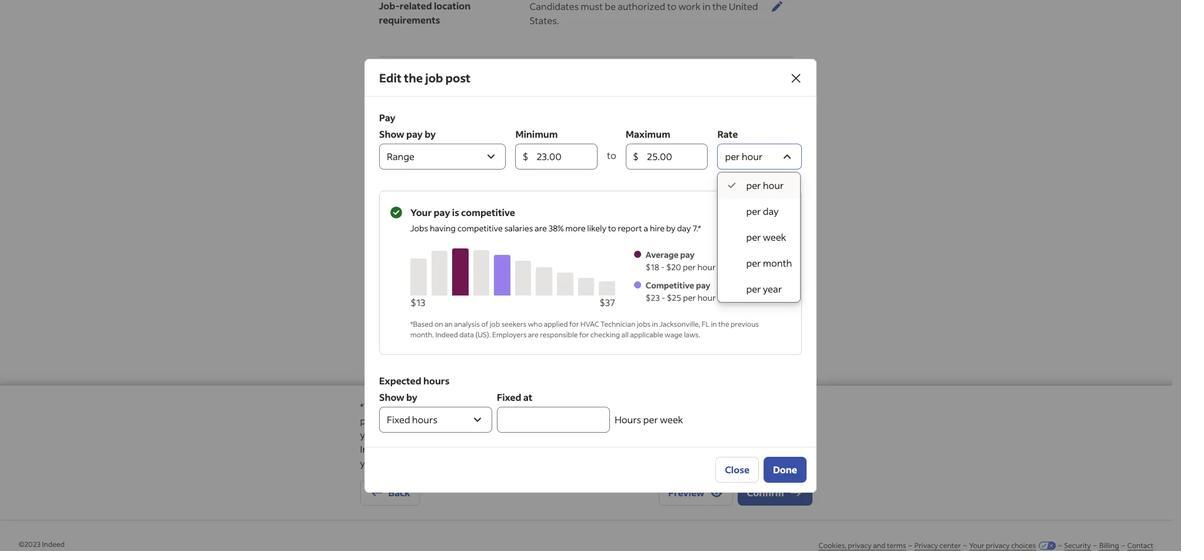 Task type: describe. For each thing, give the bounding box(es) containing it.
performance
[[587, 400, 644, 413]]

*the numbers provided are estimates based on past performance and do not guarantee future performance. by selecting confirm, you agree that you have reviewed and edited this job post to reflect your requirements, and that this job will be posted and applications will be processed in accordance with indeed's
[[360, 400, 810, 455]]

your for pay
[[410, 206, 432, 218]]

indeed right about
[[477, 233, 508, 246]]

back button
[[360, 480, 420, 506]]

per left month
[[746, 256, 761, 269]]

are inside the *the numbers provided are estimates based on past performance and do not guarantee future performance. by selecting confirm, you agree that you have reviewed and edited this job post to reflect your requirements, and that this job will be posted and applications will be processed in accordance with indeed's
[[464, 400, 478, 413]]

show by
[[379, 391, 417, 403]]

privacy center link
[[915, 541, 961, 550]]

by
[[421, 415, 432, 427]]

per left edit employees image at right
[[746, 205, 761, 217]]

billing link
[[1099, 541, 1119, 550]]

maximum
[[626, 127, 670, 140]]

jacksonville,
[[659, 319, 700, 328]]

edit job-related location requirements image
[[770, 0, 784, 14]]

user
[[766, 443, 785, 455]]

per inside 'average pay $18 - $20 per hour (14% of jobs)'
[[683, 261, 696, 272]]

pay for show
[[406, 127, 423, 140]]

of inside competitive pay $23 - $25 per hour (12% of jobs)
[[736, 292, 744, 303]]

week inside rate 'list box'
[[763, 231, 786, 243]]

fixed at
[[497, 391, 532, 403]]

job down employers
[[513, 352, 525, 363]]

items
[[452, 300, 474, 312]]

edit phone number element
[[520, 134, 794, 161]]

per week
[[746, 231, 786, 243]]

above
[[475, 300, 499, 312]]

pay for your
[[434, 206, 450, 218]]

data
[[459, 330, 474, 339]]

hiring timeline for this job
[[427, 352, 525, 363]]

and down selecting
[[445, 429, 462, 441]]

continue.
[[610, 300, 647, 312]]

security
[[1064, 541, 1091, 550]]

hours per week
[[615, 413, 683, 425]]

types
[[499, 327, 521, 339]]

are inside *based on an analysis of job seekers who applied for hvac technician jobs in jacksonville, fl in the previous month. indeed data (us). employers are responsible for checking all applicable wage laws.
[[528, 330, 539, 339]]

job-related location requirements
[[379, 0, 471, 26]]

.
[[611, 443, 613, 455]]

guarantee
[[695, 400, 740, 413]]

hour inside 'average pay $18 - $20 per hour (14% of jobs)'
[[697, 261, 716, 272]]

that up posted
[[559, 415, 577, 427]]

per hour inside dropdown button
[[725, 150, 763, 162]]

center
[[940, 541, 961, 550]]

edit
[[379, 70, 402, 85]]

pay for pay supplemental pay types
[[427, 315, 441, 326]]

expected
[[379, 374, 421, 387]]

edited
[[680, 415, 708, 427]]

1 vertical spatial privacy
[[915, 541, 938, 550]]

based
[[525, 400, 551, 413]]

made
[[483, 457, 508, 469]]

indeed's
[[360, 443, 397, 455]]

related
[[400, 0, 432, 12]]

$ for minimum
[[523, 150, 529, 162]]

an
[[445, 319, 453, 328]]

to inside your pay is competitive jobs having competitive salaries are 38% more likely to report a hire by day 7.*
[[608, 222, 616, 233]]

2 – from the left
[[963, 541, 967, 550]]

about
[[449, 233, 475, 246]]

location
[[434, 0, 471, 12]]

hours for expected hours
[[423, 374, 450, 387]]

job inside *based on an analysis of job seekers who applied for hvac technician jobs in jacksonville, fl in the previous month. indeed data (us). employers are responsible for checking all applicable wage laws.
[[490, 319, 500, 328]]

$18
[[646, 261, 659, 272]]

hours
[[615, 413, 641, 425]]

indeed right the ©2023
[[42, 540, 65, 549]]

jobs
[[637, 319, 651, 328]]

you inside . you consent to indeed informing a user that you have opened, viewed or made a decision regarding the user's application.
[[360, 457, 376, 469]]

candidates
[[530, 0, 579, 12]]

1 vertical spatial for
[[579, 330, 589, 339]]

show pay by
[[379, 127, 436, 140]]

cookies,
[[819, 541, 847, 550]]

hire
[[650, 222, 665, 233]]

cookie policy link
[[399, 443, 456, 456]]

per right hours
[[643, 413, 658, 425]]

*based on an analysis of job seekers who applied for hvac technician jobs in jacksonville, fl in the previous month. indeed data (us). employers are responsible for checking all applicable wage laws.
[[410, 319, 759, 339]]

attention
[[561, 300, 598, 312]]

and down do
[[661, 415, 678, 427]]

terms
[[887, 541, 906, 550]]

of inside *based on an analysis of job seekers who applied for hvac technician jobs in jacksonville, fl in the previous month. indeed data (us). employers are responsible for checking all applicable wage laws.
[[481, 319, 488, 328]]

,
[[456, 443, 458, 455]]

having
[[430, 222, 456, 233]]

laws.
[[684, 330, 700, 339]]

edit job-related location requirements element
[[520, 0, 794, 33]]

security link
[[1064, 541, 1091, 550]]

2 vertical spatial by
[[406, 391, 417, 403]]

reflect
[[776, 415, 804, 427]]

rate
[[718, 127, 738, 140]]

cookies, privacy and terms – privacy center –
[[819, 541, 967, 550]]

(us).
[[476, 330, 491, 339]]

0 horizontal spatial be
[[533, 429, 544, 441]]

month
[[763, 256, 792, 269]]

2 will from the left
[[652, 429, 666, 441]]

past
[[566, 400, 585, 413]]

be inside candidates must be authorized to work in the united states.
[[605, 0, 616, 12]]

605
[[542, 140, 559, 153]]

and up hours per week
[[646, 400, 662, 413]]

that inside . you consent to indeed informing a user that you have opened, viewed or made a decision regarding the user's application.
[[787, 443, 805, 455]]

at
[[523, 391, 532, 403]]

job up "cookie policy , privacy policy and terms of service"
[[501, 429, 515, 441]]

the inside candidates must be authorized to work in the united states.
[[713, 0, 727, 12]]

heard
[[420, 233, 447, 246]]

1 horizontal spatial contact
[[1128, 541, 1154, 550]]

38%
[[549, 222, 564, 233]]

not
[[678, 400, 693, 413]]

post inside dialog
[[446, 70, 471, 85]]

privacy for choices
[[986, 541, 1010, 550]]

0 vertical spatial for
[[569, 319, 579, 328]]

2 horizontal spatial a
[[759, 443, 764, 455]]

per left edit how you heard about indeed icon
[[746, 231, 761, 243]]

who
[[528, 319, 543, 328]]

to up technician
[[599, 300, 608, 312]]

authorized
[[618, 0, 665, 12]]

2 vertical spatial this
[[483, 429, 499, 441]]

confirm,
[[475, 415, 512, 427]]

jobs) for competitive pay $23 - $25 per hour (12% of jobs)
[[746, 292, 765, 303]]

states.
[[530, 14, 559, 27]]

applications
[[597, 429, 650, 441]]

7.*
[[693, 222, 701, 233]]

expected hours
[[379, 374, 450, 387]]

need
[[519, 300, 539, 312]]

and up the service
[[579, 429, 595, 441]]

- for $20
[[661, 261, 665, 272]]

competitive
[[646, 279, 694, 291]]

$ for maximum
[[633, 150, 639, 162]]

$13
[[410, 296, 425, 308]]

1 vertical spatial this
[[710, 415, 726, 427]]

seekers
[[502, 319, 527, 328]]

consent
[[634, 443, 669, 455]]

. you consent to indeed informing a user that you have opened, viewed or made a decision regarding the user's application.
[[360, 443, 805, 469]]

edit employees image
[[770, 202, 784, 216]]

fixed for fixed hours
[[387, 413, 410, 425]]

show for expected hours
[[379, 391, 404, 403]]

0 vertical spatial your
[[541, 300, 559, 312]]

privacy for and
[[848, 541, 872, 550]]

requirements
[[379, 14, 440, 26]]

employees
[[379, 202, 428, 214]]

rate list box
[[718, 172, 801, 302]]

year
[[763, 282, 782, 295]]

show for pay
[[379, 127, 404, 140]]

likely
[[587, 222, 607, 233]]

are up pay button on the left of page
[[437, 300, 450, 312]]

hours for fixed hours
[[412, 413, 438, 425]]

edit how you heard about indeed element
[[520, 228, 794, 254]]

3 – from the left
[[1059, 541, 1062, 550]]

and left terms
[[873, 541, 886, 550]]

(12%
[[718, 292, 735, 303]]

0 vertical spatial competitive
[[461, 206, 515, 218]]

average pay $18 - $20 per hour (14% of jobs)
[[646, 249, 765, 272]]

hiring
[[427, 352, 450, 363]]



Task type: locate. For each thing, give the bounding box(es) containing it.
on inside *based on an analysis of job seekers who applied for hvac technician jobs in jacksonville, fl in the previous month. indeed data (us). employers are responsible for checking all applicable wage laws.
[[435, 319, 443, 328]]

hours up requirements,
[[412, 413, 438, 425]]

0 vertical spatial fixed
[[497, 391, 521, 403]]

1 – from the left
[[909, 541, 912, 550]]

0 horizontal spatial week
[[660, 413, 683, 425]]

cookie
[[399, 443, 429, 455]]

2 horizontal spatial be
[[668, 429, 679, 441]]

week inside edit the job post dialog
[[660, 413, 683, 425]]

- for $25
[[662, 292, 665, 303]]

pay down 'average pay $18 - $20 per hour (14% of jobs)'
[[696, 279, 710, 291]]

0 horizontal spatial day
[[677, 222, 691, 233]]

cookies, privacy and terms link
[[819, 541, 906, 550]]

accordance
[[738, 429, 789, 441]]

1 vertical spatial competitive
[[457, 222, 503, 233]]

0 vertical spatial by
[[425, 127, 436, 140]]

2 $ from the left
[[633, 150, 639, 162]]

that up privacy policy link
[[464, 429, 481, 441]]

job up "(us)."
[[490, 319, 500, 328]]

indeed down 'processed'
[[682, 443, 712, 455]]

9337
[[577, 140, 597, 153]]

pay for pay
[[379, 111, 396, 123]]

this down employers
[[497, 352, 511, 363]]

privacy up or
[[460, 443, 492, 455]]

1 vertical spatial per hour
[[746, 179, 784, 191]]

1 vertical spatial jobs)
[[746, 292, 765, 303]]

0 vertical spatial week
[[763, 231, 786, 243]]

1 vertical spatial a
[[759, 443, 764, 455]]

pay for competitive
[[696, 279, 710, 291]]

week up month
[[763, 231, 786, 243]]

decision
[[517, 457, 553, 469]]

a
[[644, 222, 648, 233], [759, 443, 764, 455], [510, 457, 515, 469]]

in right work
[[703, 0, 711, 12]]

pay inside 'average pay $18 - $20 per hour (14% of jobs)'
[[680, 249, 695, 260]]

0 horizontal spatial fixed
[[387, 413, 410, 425]]

per hour inside option
[[746, 179, 784, 191]]

that up seekers
[[501, 300, 518, 312]]

your inside the *the numbers provided are estimates based on past performance and do not guarantee future performance. by selecting confirm, you agree that you have reviewed and edited this job post to reflect your requirements, and that this job will be posted and applications will be processed in accordance with indeed's
[[360, 429, 380, 441]]

1 vertical spatial contact
[[1128, 541, 1154, 550]]

jobs) up previous at the bottom right of the page
[[746, 292, 765, 303]]

– right billing
[[1122, 541, 1125, 550]]

of up "(us)."
[[481, 319, 488, 328]]

pay button
[[427, 314, 441, 327]]

1 horizontal spatial pay
[[427, 315, 441, 326]]

checking
[[591, 330, 620, 339]]

0 vertical spatial on
[[435, 319, 443, 328]]

post inside the *the numbers provided are estimates based on past performance and do not guarantee future performance. by selecting confirm, you agree that you have reviewed and edited this job post to reflect your requirements, and that this job will be posted and applications will be processed in accordance with indeed's
[[743, 415, 763, 427]]

0 vertical spatial post
[[446, 70, 471, 85]]

0 horizontal spatial will
[[517, 429, 531, 441]]

fixed inside fixed hours dropdown button
[[387, 413, 410, 425]]

5 – from the left
[[1122, 541, 1125, 550]]

have
[[597, 415, 618, 427], [378, 457, 399, 469]]

to right likely
[[608, 222, 616, 233]]

jobs) inside competitive pay $23 - $25 per hour (12% of jobs)
[[746, 292, 765, 303]]

per hour button
[[718, 143, 802, 169]]

1 horizontal spatial your
[[969, 541, 985, 550]]

0 horizontal spatial by
[[406, 391, 417, 403]]

4 – from the left
[[1094, 541, 1097, 550]]

to inside candidates must be authorized to work in the united states.
[[667, 0, 677, 12]]

per inside dropdown button
[[725, 150, 740, 162]]

there are items above that need your attention to continue.
[[413, 300, 647, 312]]

per
[[725, 150, 740, 162], [746, 179, 761, 191], [746, 205, 761, 217], [746, 231, 761, 243], [746, 256, 761, 269], [683, 261, 696, 272], [746, 282, 761, 295], [683, 292, 696, 303], [643, 413, 658, 425]]

is
[[452, 206, 459, 218]]

day inside your pay is competitive jobs having competitive salaries are 38% more likely to report a hire by day 7.*
[[677, 222, 691, 233]]

indeed inside *based on an analysis of job seekers who applied for hvac technician jobs in jacksonville, fl in the previous month. indeed data (us). employers are responsible for checking all applicable wage laws.
[[435, 330, 458, 339]]

report
[[618, 222, 642, 233]]

indeed down an
[[435, 330, 458, 339]]

1 horizontal spatial on
[[553, 400, 564, 413]]

1 vertical spatial your
[[360, 429, 380, 441]]

1 vertical spatial week
[[660, 413, 683, 425]]

0 vertical spatial a
[[644, 222, 648, 233]]

security – billing – contact
[[1064, 541, 1154, 550]]

fixed left at
[[497, 391, 521, 403]]

are down who at bottom
[[528, 330, 539, 339]]

per left year
[[746, 282, 761, 295]]

1 horizontal spatial your
[[541, 300, 559, 312]]

1 horizontal spatial will
[[652, 429, 666, 441]]

1 privacy from the left
[[848, 541, 872, 550]]

2 policy from the left
[[493, 443, 519, 455]]

pay inside your pay is competitive jobs having competitive salaries are 38% more likely to report a hire by day 7.*
[[434, 206, 450, 218]]

with
[[790, 429, 810, 441]]

edit how you heard about indeed image
[[770, 233, 784, 247]]

0 horizontal spatial your
[[360, 429, 380, 441]]

pay up range
[[406, 127, 423, 140]]

hours inside dropdown button
[[412, 413, 438, 425]]

0 horizontal spatial privacy
[[460, 443, 492, 455]]

per left edit your company name image
[[746, 179, 761, 191]]

in inside the *the numbers provided are estimates based on past performance and do not guarantee future performance. by selecting confirm, you agree that you have reviewed and edited this job post to reflect your requirements, and that this job will be posted and applications will be processed in accordance with indeed's
[[728, 429, 736, 441]]

that down with
[[787, 443, 805, 455]]

- inside competitive pay $23 - $25 per hour (12% of jobs)
[[662, 292, 665, 303]]

2 show from the top
[[379, 391, 404, 403]]

$ left +1
[[523, 150, 529, 162]]

0 horizontal spatial post
[[446, 70, 471, 85]]

account
[[379, 77, 426, 92]]

fixed for fixed at
[[497, 391, 521, 403]]

the right fl
[[718, 319, 729, 328]]

per right $25
[[683, 292, 696, 303]]

to right 9337
[[607, 149, 616, 161]]

hour inside option
[[763, 179, 784, 191]]

in
[[703, 0, 711, 12], [652, 319, 658, 328], [711, 319, 717, 328], [728, 429, 736, 441]]

in inside candidates must be authorized to work in the united states.
[[703, 0, 711, 12]]

have inside . you consent to indeed informing a user that you have opened, viewed or made a decision regarding the user's application.
[[378, 457, 399, 469]]

post down "future" at the right bottom of the page
[[743, 415, 763, 427]]

edit your company name image
[[770, 171, 784, 185]]

2 vertical spatial for
[[484, 352, 495, 363]]

privacy
[[460, 443, 492, 455], [915, 541, 938, 550]]

1 horizontal spatial a
[[644, 222, 648, 233]]

back
[[388, 486, 410, 499]]

2 privacy from the left
[[986, 541, 1010, 550]]

job-
[[379, 0, 400, 12]]

1 will from the left
[[517, 429, 531, 441]]

0 vertical spatial per hour
[[725, 150, 763, 162]]

- right $18
[[661, 261, 665, 272]]

1 vertical spatial post
[[743, 415, 763, 427]]

show up range
[[379, 127, 404, 140]]

privacy left the choices
[[986, 541, 1010, 550]]

number
[[410, 140, 445, 152]]

$20
[[666, 261, 681, 272]]

responsible
[[540, 330, 578, 339]]

*based
[[410, 319, 433, 328]]

jobs) inside 'average pay $18 - $20 per hour (14% of jobs)'
[[746, 261, 765, 272]]

the left united
[[713, 0, 727, 12]]

pay up show pay by
[[379, 111, 396, 123]]

1 horizontal spatial privacy
[[986, 541, 1010, 550]]

hour left edit phone number image
[[742, 150, 763, 162]]

$23
[[646, 292, 660, 303]]

united
[[729, 0, 758, 12]]

user's
[[616, 457, 642, 469]]

hvac
[[581, 319, 599, 328]]

Maximum field
[[647, 143, 701, 169]]

by up range popup button
[[425, 127, 436, 140]]

1 horizontal spatial policy
[[493, 443, 519, 455]]

per month
[[746, 256, 792, 269]]

$37
[[599, 296, 615, 308]]

1 vertical spatial fixed
[[387, 413, 410, 425]]

hour up edit employees image at right
[[763, 179, 784, 191]]

to up application.
[[671, 443, 680, 455]]

0 vertical spatial privacy
[[460, 443, 492, 455]]

are up selecting
[[464, 400, 478, 413]]

pay for average
[[680, 249, 695, 260]]

you
[[615, 443, 632, 455]]

- inside 'average pay $18 - $20 per hour (14% of jobs)'
[[661, 261, 665, 272]]

range button
[[379, 143, 506, 169]]

terms
[[539, 443, 566, 455]]

day left 7.* on the right top of the page
[[677, 222, 691, 233]]

1 $ from the left
[[523, 150, 529, 162]]

1 vertical spatial your
[[969, 541, 985, 550]]

1 show from the top
[[379, 127, 404, 140]]

provided
[[423, 400, 462, 413]]

2 vertical spatial a
[[510, 457, 515, 469]]

policy up viewed in the bottom of the page
[[431, 443, 456, 455]]

1 vertical spatial pay
[[427, 315, 441, 326]]

0 vertical spatial contact
[[379, 108, 415, 121]]

your for privacy
[[969, 541, 985, 550]]

indeed inside . you consent to indeed informing a user that you have opened, viewed or made a decision regarding the user's application.
[[682, 443, 712, 455]]

hour left (14%
[[697, 261, 716, 272]]

your inside your pay is competitive jobs having competitive salaries are 38% more likely to report a hire by day 7.*
[[410, 206, 432, 218]]

by inside your pay is competitive jobs having competitive salaries are 38% more likely to report a hire by day 7.*
[[666, 222, 676, 233]]

0 vertical spatial this
[[497, 352, 511, 363]]

a inside your pay is competitive jobs having competitive salaries are 38% more likely to report a hire by day 7.*
[[644, 222, 648, 233]]

job down guarantee
[[727, 415, 741, 427]]

be down agree
[[533, 429, 544, 441]]

0 horizontal spatial your
[[410, 206, 432, 218]]

– left "security"
[[1059, 541, 1062, 550]]

1 vertical spatial hours
[[412, 413, 438, 425]]

– right center at the bottom
[[963, 541, 967, 550]]

1 horizontal spatial post
[[743, 415, 763, 427]]

done button
[[764, 457, 807, 483]]

policy up made
[[493, 443, 519, 455]]

are
[[535, 222, 547, 233], [437, 300, 450, 312], [528, 330, 539, 339], [464, 400, 478, 413]]

are up billboard
[[535, 222, 547, 233]]

to inside . you consent to indeed informing a user that you have opened, viewed or made a decision regarding the user's application.
[[671, 443, 680, 455]]

how you heard about indeed
[[379, 233, 508, 246]]

fixed hours button
[[379, 407, 492, 433]]

1 policy from the left
[[431, 443, 456, 455]]

jobs) for average pay $18 - $20 per hour (14% of jobs)
[[746, 261, 765, 272]]

hour inside competitive pay $23 - $25 per hour (12% of jobs)
[[698, 292, 716, 303]]

the
[[713, 0, 727, 12], [404, 70, 423, 85], [718, 319, 729, 328], [600, 457, 614, 469]]

are inside your pay is competitive jobs having competitive salaries are 38% more likely to report a hire by day 7.*
[[535, 222, 547, 233]]

hour inside dropdown button
[[742, 150, 763, 162]]

1 vertical spatial day
[[677, 222, 691, 233]]

1 horizontal spatial privacy
[[915, 541, 938, 550]]

contact up show pay by
[[379, 108, 415, 121]]

numbers
[[382, 400, 422, 413]]

0 horizontal spatial pay
[[379, 111, 396, 123]]

a down "cookie policy , privacy policy and terms of service"
[[510, 457, 515, 469]]

a left user
[[759, 443, 764, 455]]

competitive pay $23 - $25 per hour (12% of jobs)
[[646, 279, 765, 303]]

*the
[[360, 400, 381, 413]]

close button
[[716, 457, 759, 483]]

edit the job post dialog
[[365, 59, 817, 493]]

billing
[[1099, 541, 1119, 550]]

1 horizontal spatial day
[[763, 205, 779, 217]]

of right (12% on the right of the page
[[736, 292, 744, 303]]

you down based
[[514, 415, 530, 427]]

applicable
[[630, 330, 663, 339]]

fixed down numbers
[[387, 413, 410, 425]]

jobs) up "per year"
[[746, 261, 765, 272]]

close image
[[789, 71, 803, 85]]

of up regarding
[[568, 443, 577, 455]]

2 horizontal spatial by
[[666, 222, 676, 233]]

job
[[425, 70, 443, 85], [490, 319, 500, 328], [513, 352, 525, 363], [727, 415, 741, 427], [501, 429, 515, 441]]

selecting
[[434, 415, 474, 427]]

pay left an
[[427, 315, 441, 326]]

cookie policy , privacy policy and terms of service
[[399, 443, 611, 455]]

the right the edit
[[404, 70, 423, 85]]

edit phone number image
[[770, 140, 784, 154]]

post
[[446, 70, 471, 85], [743, 415, 763, 427]]

1 horizontal spatial $
[[633, 150, 639, 162]]

0 vertical spatial your
[[410, 206, 432, 218]]

the down .
[[600, 457, 614, 469]]

hour left (12% on the right of the page
[[698, 292, 716, 303]]

competitive down the is
[[457, 222, 503, 233]]

post right account
[[446, 70, 471, 85]]

the inside *based on an analysis of job seekers who applied for hvac technician jobs in jacksonville, fl in the previous month. indeed data (us). employers are responsible for checking all applicable wage laws.
[[718, 319, 729, 328]]

preview
[[668, 486, 705, 499]]

confirm
[[747, 486, 784, 499]]

per inside per hour option
[[746, 179, 761, 191]]

1 vertical spatial show
[[379, 391, 404, 403]]

do
[[664, 400, 676, 413]]

for right timeline
[[484, 352, 495, 363]]

and up decision
[[521, 443, 538, 455]]

to inside the *the numbers provided are estimates based on past performance and do not guarantee future performance. by selecting confirm, you agree that you have reviewed and edited this job post to reflect your requirements, and that this job will be posted and applications will be processed in accordance with indeed's
[[764, 415, 774, 427]]

on inside the *the numbers provided are estimates based on past performance and do not guarantee future performance. by selecting confirm, you agree that you have reviewed and edited this job post to reflect your requirements, and that this job will be posted and applications will be processed in accordance with indeed's
[[553, 400, 564, 413]]

job right the edit
[[425, 70, 443, 85]]

edit contact element
[[520, 103, 794, 130]]

this down confirm,
[[483, 429, 499, 441]]

you right how on the top left
[[402, 233, 419, 246]]

1 horizontal spatial fixed
[[497, 391, 521, 403]]

competitive
[[461, 206, 515, 218], [457, 222, 503, 233]]

0 horizontal spatial privacy
[[848, 541, 872, 550]]

all
[[622, 330, 629, 339]]

of inside 'average pay $18 - $20 per hour (14% of jobs)'
[[736, 261, 745, 272]]

+1 605 971 9337
[[530, 140, 597, 153]]

– right terms
[[909, 541, 912, 550]]

971
[[561, 140, 575, 153]]

week down do
[[660, 413, 683, 425]]

pay up $20
[[680, 249, 695, 260]]

day inside rate 'list box'
[[763, 205, 779, 217]]

0 horizontal spatial policy
[[431, 443, 456, 455]]

0 horizontal spatial $
[[523, 150, 529, 162]]

1 vertical spatial have
[[378, 457, 399, 469]]

edit the job post
[[379, 70, 471, 85]]

phone
[[379, 140, 408, 152]]

your up indeed's
[[360, 429, 380, 441]]

fixed hours
[[387, 413, 438, 425]]

0 vertical spatial have
[[597, 415, 618, 427]]

for down hvac
[[579, 330, 589, 339]]

0 horizontal spatial have
[[378, 457, 399, 469]]

0 horizontal spatial on
[[435, 319, 443, 328]]

requirements,
[[382, 429, 443, 441]]

on left past
[[553, 400, 564, 413]]

0 horizontal spatial contact
[[379, 108, 415, 121]]

will up "cookie policy , privacy policy and terms of service"
[[517, 429, 531, 441]]

1 horizontal spatial week
[[763, 231, 786, 243]]

for left hvac
[[569, 319, 579, 328]]

of right (14%
[[736, 261, 745, 272]]

for
[[569, 319, 579, 328], [579, 330, 589, 339], [484, 352, 495, 363]]

pay inside competitive pay $23 - $25 per hour (12% of jobs)
[[696, 279, 710, 291]]

per inside competitive pay $23 - $25 per hour (12% of jobs)
[[683, 292, 696, 303]]

hours down hiring
[[423, 374, 450, 387]]

1 vertical spatial by
[[666, 222, 676, 233]]

future
[[742, 400, 769, 413]]

your up the applied
[[541, 300, 559, 312]]

1 vertical spatial on
[[553, 400, 564, 413]]

you down past
[[579, 415, 595, 427]]

pay inside edit the job post dialog
[[379, 111, 396, 123]]

and
[[646, 400, 662, 413], [661, 415, 678, 427], [445, 429, 462, 441], [579, 429, 595, 441], [521, 443, 538, 455], [873, 541, 886, 550]]

per hour up per day
[[746, 179, 784, 191]]

to left work
[[667, 0, 677, 12]]

Minimum field
[[537, 143, 591, 169]]

0 vertical spatial jobs)
[[746, 261, 765, 272]]

to
[[667, 0, 677, 12], [607, 149, 616, 161], [608, 222, 616, 233], [599, 300, 608, 312], [764, 415, 774, 427], [671, 443, 680, 455]]

1 horizontal spatial be
[[605, 0, 616, 12]]

Fixed at field
[[497, 407, 610, 433]]

service
[[579, 443, 611, 455]]

in right jobs
[[652, 319, 658, 328]]

you down indeed's
[[360, 457, 376, 469]]

pay inside pay supplemental pay types
[[427, 315, 441, 326]]

have inside the *the numbers provided are estimates based on past performance and do not guarantee future performance. by selecting confirm, you agree that you have reviewed and edited this job post to reflect your requirements, and that this job will be posted and applications will be processed in accordance with indeed's
[[597, 415, 618, 427]]

per year
[[746, 282, 782, 295]]

per hour option
[[718, 172, 801, 198]]

show down expected
[[379, 391, 404, 403]]

1 horizontal spatial by
[[425, 127, 436, 140]]

- right $23
[[662, 292, 665, 303]]

1 vertical spatial -
[[662, 292, 665, 303]]

timeline
[[452, 352, 482, 363]]

this down guarantee
[[710, 415, 726, 427]]

the inside . you consent to indeed informing a user that you have opened, viewed or made a decision regarding the user's application.
[[600, 457, 614, 469]]

pay left types
[[483, 327, 498, 339]]

pay inside pay supplemental pay types
[[483, 327, 498, 339]]

by right hire
[[666, 222, 676, 233]]

by down expected hours
[[406, 391, 417, 403]]

be up consent
[[668, 429, 679, 441]]

0 horizontal spatial a
[[510, 457, 515, 469]]

confirm button
[[738, 480, 812, 506]]

0 vertical spatial day
[[763, 205, 779, 217]]

0 vertical spatial show
[[379, 127, 404, 140]]

0 vertical spatial hours
[[423, 374, 450, 387]]

in right fl
[[711, 319, 717, 328]]

0 vertical spatial pay
[[379, 111, 396, 123]]

hours
[[423, 374, 450, 387], [412, 413, 438, 425]]

1 horizontal spatial have
[[597, 415, 618, 427]]

0 vertical spatial -
[[661, 261, 665, 272]]

have down the performance on the bottom of the page
[[597, 415, 618, 427]]



Task type: vqa. For each thing, say whether or not it's contained in the screenshot.
Expected hours hours
yes



